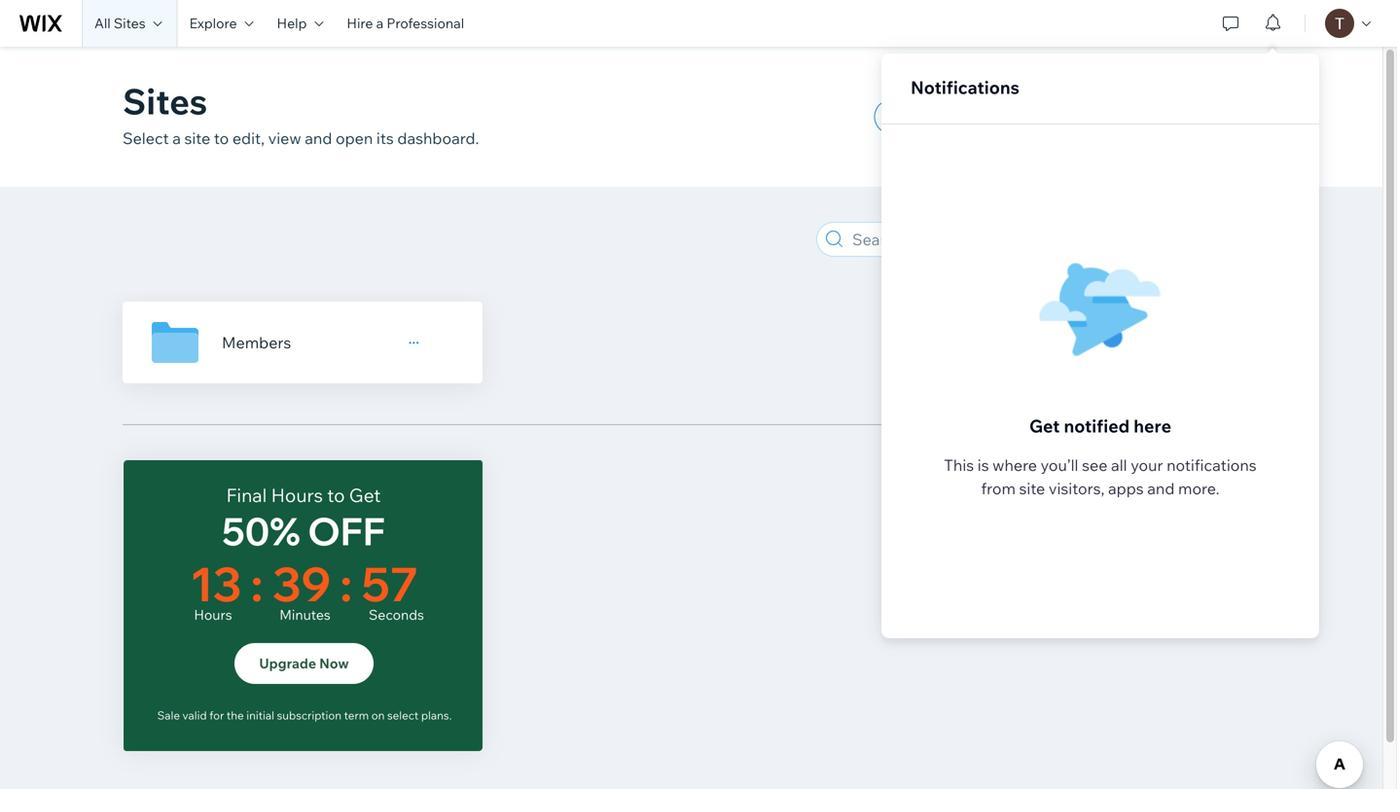 Task type: locate. For each thing, give the bounding box(es) containing it.
and inside this is where you'll see all your notifications from site visitors, apps and more.
[[1147, 479, 1175, 498]]

subscription inside offer ends december 13, 2023 (11:59 pm pt). valid for the initial subscription term only.
[[269, 709, 334, 723]]

0 horizontal spatial -
[[214, 492, 220, 516]]

hire
[[347, 15, 373, 32]]

pt).
[[377, 695, 397, 709]]

1 horizontal spatial hours
[[271, 484, 323, 507]]

- left "final"
[[214, 492, 220, 516]]

open
[[336, 128, 373, 148]]

: left "57"
[[340, 554, 352, 613]]

0 horizontal spatial and
[[305, 128, 332, 148]]

the down ends
[[219, 709, 236, 723]]

2 new from the left
[[1186, 107, 1219, 126]]

time
[[294, 492, 337, 516]]

1 horizontal spatial site
[[1019, 479, 1045, 498]]

2023
[[296, 695, 322, 709]]

this
[[944, 455, 974, 475]]

0 horizontal spatial create
[[915, 107, 964, 126]]

for right the valid
[[209, 708, 224, 722]]

0 vertical spatial get
[[1029, 415, 1060, 437]]

plans.
[[421, 708, 452, 722]]

1 vertical spatial sites
[[123, 79, 207, 123]]

hire a professional link
[[335, 0, 476, 47]]

1 vertical spatial a
[[172, 128, 181, 148]]

1 horizontal spatial create
[[1133, 107, 1182, 126]]

new inside button
[[1186, 107, 1219, 126]]

offer ends december 13, 2023 (11:59 pm pt). valid for the initial subscription term only.
[[164, 695, 443, 723]]

1 horizontal spatial for
[[428, 695, 443, 709]]

1 vertical spatial get
[[349, 484, 381, 507]]

1 horizontal spatial new
[[1186, 107, 1219, 126]]

: right 13
[[251, 554, 263, 613]]

1 create from the left
[[915, 107, 964, 126]]

now
[[306, 645, 340, 665], [319, 655, 349, 672]]

-
[[214, 492, 220, 516], [386, 492, 392, 516]]

term
[[344, 708, 369, 722], [336, 709, 361, 723]]

visitors,
[[1049, 479, 1105, 498]]

save
[[266, 645, 302, 665]]

a left edit,
[[172, 128, 181, 148]]

new inside button
[[968, 107, 1001, 126]]

now for upgrade now
[[319, 655, 349, 672]]

2 create from the left
[[1133, 107, 1182, 126]]

create left site
[[1133, 107, 1182, 126]]

upgrade
[[259, 655, 316, 672]]

sites right all on the top
[[114, 15, 146, 32]]

and down your
[[1147, 479, 1175, 498]]

now for save now
[[306, 645, 340, 665]]

create down notifications at the right
[[915, 107, 964, 126]]

for
[[428, 695, 443, 709], [209, 708, 224, 722]]

hours
[[271, 484, 323, 507], [194, 606, 232, 623]]

0 vertical spatial hours
[[271, 484, 323, 507]]

off
[[308, 507, 385, 555]]

valid
[[182, 708, 207, 722]]

only.
[[364, 709, 387, 723]]

a
[[376, 15, 384, 32], [172, 128, 181, 148]]

premium
[[286, 584, 364, 607]]

1 horizontal spatial and
[[1147, 479, 1175, 498]]

1 horizontal spatial -
[[386, 492, 392, 516]]

create
[[915, 107, 964, 126], [1133, 107, 1182, 126]]

:
[[251, 554, 263, 613], [340, 554, 352, 613]]

new for folder
[[968, 107, 1001, 126]]

1 horizontal spatial a
[[376, 15, 384, 32]]

1 new from the left
[[968, 107, 1001, 126]]

pm
[[357, 695, 375, 709]]

new left site
[[1186, 107, 1219, 126]]

the inside offer ends december 13, 2023 (11:59 pm pt). valid for the initial subscription term only.
[[219, 709, 236, 723]]

new
[[968, 107, 1001, 126], [1186, 107, 1219, 126]]

a right the hire
[[376, 15, 384, 32]]

create for create new site
[[1133, 107, 1182, 126]]

now inside 'link'
[[319, 655, 349, 672]]

here
[[1134, 415, 1172, 437]]

sites down all sites
[[123, 79, 207, 123]]

0 vertical spatial site
[[184, 128, 210, 148]]

site left edit,
[[184, 128, 210, 148]]

get right time
[[349, 484, 381, 507]]

0 horizontal spatial new
[[968, 107, 1001, 126]]

1 vertical spatial and
[[1147, 479, 1175, 498]]

get notified here
[[1029, 415, 1172, 437]]

december
[[222, 695, 276, 709]]

its
[[376, 128, 394, 148]]

new down notifications at the right
[[968, 107, 1001, 126]]

0 horizontal spatial for
[[209, 708, 224, 722]]

1 horizontal spatial select
[[191, 584, 246, 607]]

get up you'll
[[1029, 415, 1060, 437]]

0 vertical spatial to
[[214, 128, 229, 148]]

to
[[214, 128, 229, 148], [327, 484, 345, 507]]

0 horizontal spatial site
[[184, 128, 210, 148]]

final
[[226, 484, 267, 507]]

a inside sites select a site to edit, view and open its dashboard.
[[172, 128, 181, 148]]

50%
[[222, 507, 300, 555]]

site down the where
[[1019, 479, 1045, 498]]

site
[[184, 128, 210, 148], [1019, 479, 1045, 498]]

sale valid for the initial subscription term on select plans.
[[157, 708, 452, 722]]

hours left wix
[[194, 606, 232, 623]]

13
[[190, 554, 242, 613]]

0 horizontal spatial hours
[[194, 606, 232, 623]]

subscription
[[277, 708, 342, 722], [269, 709, 334, 723]]

new for site
[[1186, 107, 1219, 126]]

the
[[227, 708, 244, 722], [219, 709, 236, 723]]

sites inside sites select a site to edit, view and open its dashboard.
[[123, 79, 207, 123]]

help
[[277, 15, 307, 32]]

and
[[305, 128, 332, 148], [1147, 479, 1175, 498]]

2 : from the left
[[340, 554, 352, 613]]

create new site button
[[1092, 99, 1275, 134]]

get
[[1029, 415, 1060, 437], [349, 484, 381, 507]]

1 vertical spatial hours
[[194, 606, 232, 623]]

0 vertical spatial select
[[123, 128, 169, 148]]

0 horizontal spatial :
[[251, 554, 263, 613]]

select
[[123, 128, 169, 148], [191, 584, 246, 607]]

1 horizontal spatial :
[[340, 554, 352, 613]]

1 vertical spatial site
[[1019, 479, 1045, 498]]

save now link
[[233, 633, 373, 676]]

sites
[[114, 15, 146, 32], [123, 79, 207, 123]]

0 horizontal spatial get
[[349, 484, 381, 507]]

1 vertical spatial select
[[191, 584, 246, 607]]

create inside button
[[915, 107, 964, 126]]

to inside sites select a site to edit, view and open its dashboard.
[[214, 128, 229, 148]]

create inside button
[[1133, 107, 1182, 126]]

0 horizontal spatial to
[[214, 128, 229, 148]]

1 horizontal spatial to
[[327, 484, 345, 507]]

0 vertical spatial a
[[376, 15, 384, 32]]

0 vertical spatial and
[[305, 128, 332, 148]]

0 horizontal spatial select
[[123, 128, 169, 148]]

hours right "final"
[[271, 484, 323, 507]]

for right valid
[[428, 695, 443, 709]]

ends
[[194, 695, 219, 709]]

0 horizontal spatial a
[[172, 128, 181, 148]]

term down (11:59
[[336, 709, 361, 723]]

1 horizontal spatial get
[[1029, 415, 1060, 437]]

valid
[[400, 695, 425, 709]]

initial inside offer ends december 13, 2023 (11:59 pm pt). valid for the initial subscription term only.
[[239, 709, 267, 723]]

- right only
[[386, 492, 392, 516]]

folder
[[1004, 107, 1051, 126]]

and right "view"
[[305, 128, 332, 148]]

initial down december
[[239, 709, 267, 723]]

initial
[[246, 708, 274, 722], [239, 709, 267, 723]]



Task type: describe. For each thing, give the bounding box(es) containing it.
upgrade now
[[259, 655, 349, 672]]

explore
[[189, 15, 237, 32]]

upgrade now link
[[235, 643, 374, 684]]

sale
[[157, 708, 180, 722]]

wix
[[250, 584, 282, 607]]

(11:59
[[324, 695, 355, 709]]

the right ends
[[227, 708, 244, 722]]

and inside sites select a site to edit, view and open its dashboard.
[[305, 128, 332, 148]]

13,
[[279, 695, 294, 709]]

professional
[[387, 15, 464, 32]]

your
[[1131, 455, 1163, 475]]

final hours to get
[[226, 484, 381, 507]]

39
[[272, 554, 331, 613]]

notifications
[[911, 76, 1020, 98]]

initial left 13,
[[246, 708, 274, 722]]

limited
[[224, 492, 290, 516]]

site
[[1222, 107, 1251, 126]]

site inside sites select a site to edit, view and open its dashboard.
[[184, 128, 210, 148]]

minutes
[[279, 606, 331, 623]]

all
[[94, 15, 111, 32]]

seconds
[[369, 606, 424, 623]]

create new site
[[1133, 107, 1251, 126]]

notifications
[[1167, 455, 1257, 475]]

create new folder
[[915, 107, 1051, 126]]

apps
[[1108, 479, 1144, 498]]

0 vertical spatial sites
[[114, 15, 146, 32]]

2 - from the left
[[386, 492, 392, 516]]

dashboard.
[[397, 128, 479, 148]]

edit,
[[232, 128, 265, 148]]

57
[[361, 554, 418, 613]]

select
[[387, 708, 419, 722]]

save now
[[266, 645, 340, 665]]

where
[[993, 455, 1037, 475]]

term inside offer ends december 13, 2023 (11:59 pm pt). valid for the initial subscription term only.
[[336, 709, 361, 723]]

sites select a site to edit, view and open its dashboard.
[[123, 79, 479, 148]]

create for create new folder
[[915, 107, 964, 126]]

from
[[981, 479, 1016, 498]]

- limited time only - 50% off
[[214, 492, 392, 555]]

more.
[[1178, 479, 1220, 498]]

hire a professional
[[347, 15, 464, 32]]

is
[[978, 455, 989, 475]]

offer
[[164, 695, 191, 709]]

plans
[[368, 584, 415, 607]]

this is where you'll see all your notifications from site visitors, apps and more.
[[944, 455, 1257, 498]]

1 vertical spatial to
[[327, 484, 345, 507]]

13 : 39 : 57
[[190, 554, 418, 613]]

select wix premium plans
[[191, 584, 415, 607]]

1 - from the left
[[214, 492, 220, 516]]

all sites
[[94, 15, 146, 32]]

members
[[222, 333, 291, 352]]

for inside offer ends december 13, 2023 (11:59 pm pt). valid for the initial subscription term only.
[[428, 695, 443, 709]]

all
[[1111, 455, 1127, 475]]

Search for a site... field
[[847, 223, 1135, 256]]

see
[[1082, 455, 1108, 475]]

only
[[341, 492, 382, 516]]

select inside sites select a site to edit, view and open its dashboard.
[[123, 128, 169, 148]]

help button
[[265, 0, 335, 47]]

on
[[371, 708, 385, 722]]

notified
[[1064, 415, 1130, 437]]

create new folder button
[[874, 99, 1075, 134]]

term left on
[[344, 708, 369, 722]]

you'll
[[1041, 455, 1079, 475]]

view
[[268, 128, 301, 148]]

site inside this is where you'll see all your notifications from site visitors, apps and more.
[[1019, 479, 1045, 498]]

1 : from the left
[[251, 554, 263, 613]]



Task type: vqa. For each thing, say whether or not it's contained in the screenshot.
Reach
no



